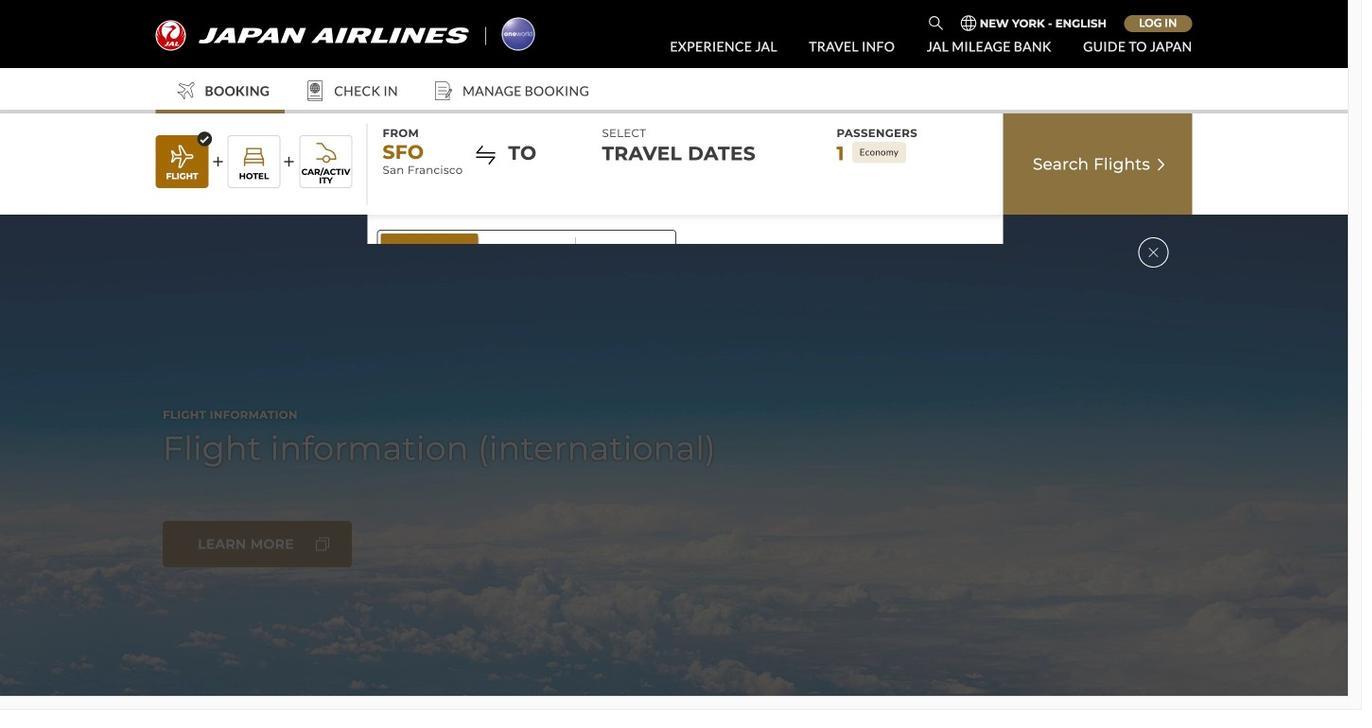 Task type: vqa. For each thing, say whether or not it's contained in the screenshot.
'Sunday' ELEMENT
no



Task type: describe. For each thing, give the bounding box(es) containing it.
one world image
[[502, 18, 535, 51]]

japan airlines image
[[156, 20, 469, 51]]

close image
[[1139, 238, 1169, 268]]



